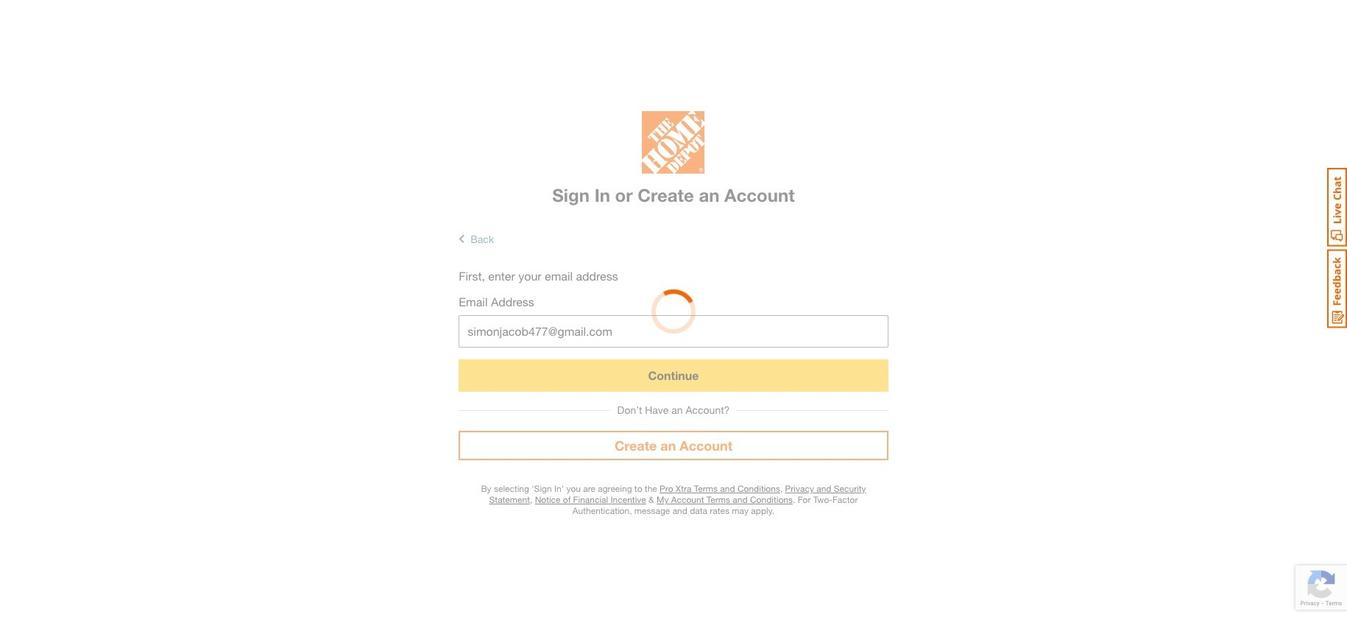 Task type: vqa. For each thing, say whether or not it's contained in the screenshot.
00
no



Task type: locate. For each thing, give the bounding box(es) containing it.
thd logo image
[[643, 111, 705, 177]]

feedback link image
[[1328, 249, 1348, 329]]

None email field
[[459, 315, 889, 348]]



Task type: describe. For each thing, give the bounding box(es) containing it.
back arrow image
[[459, 233, 465, 245]]

live chat image
[[1328, 168, 1348, 247]]



